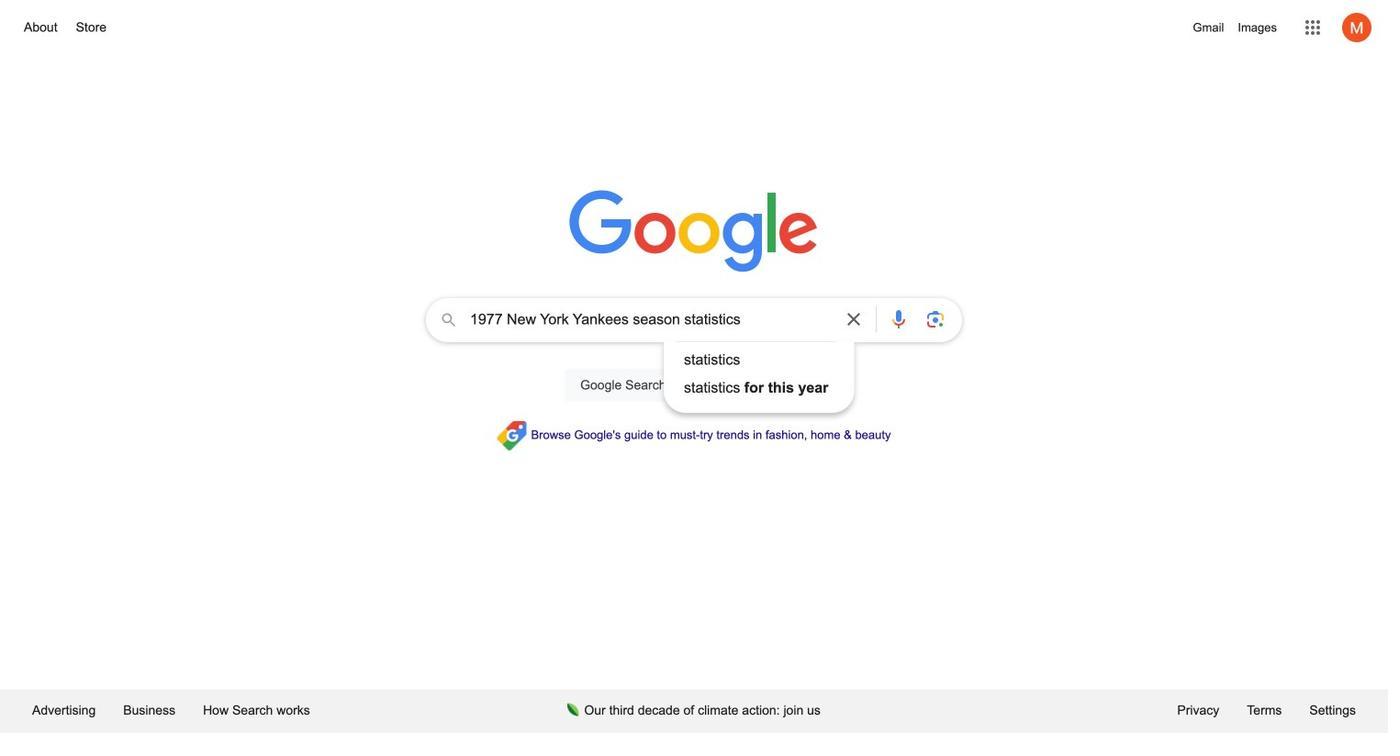 Task type: describe. For each thing, give the bounding box(es) containing it.
Search text field
[[470, 309, 832, 334]]

search by voice image
[[888, 309, 910, 331]]

search by image image
[[925, 309, 947, 331]]



Task type: locate. For each thing, give the bounding box(es) containing it.
None search field
[[18, 293, 1370, 423]]

google image
[[569, 190, 819, 275]]

list box
[[664, 346, 854, 402]]



